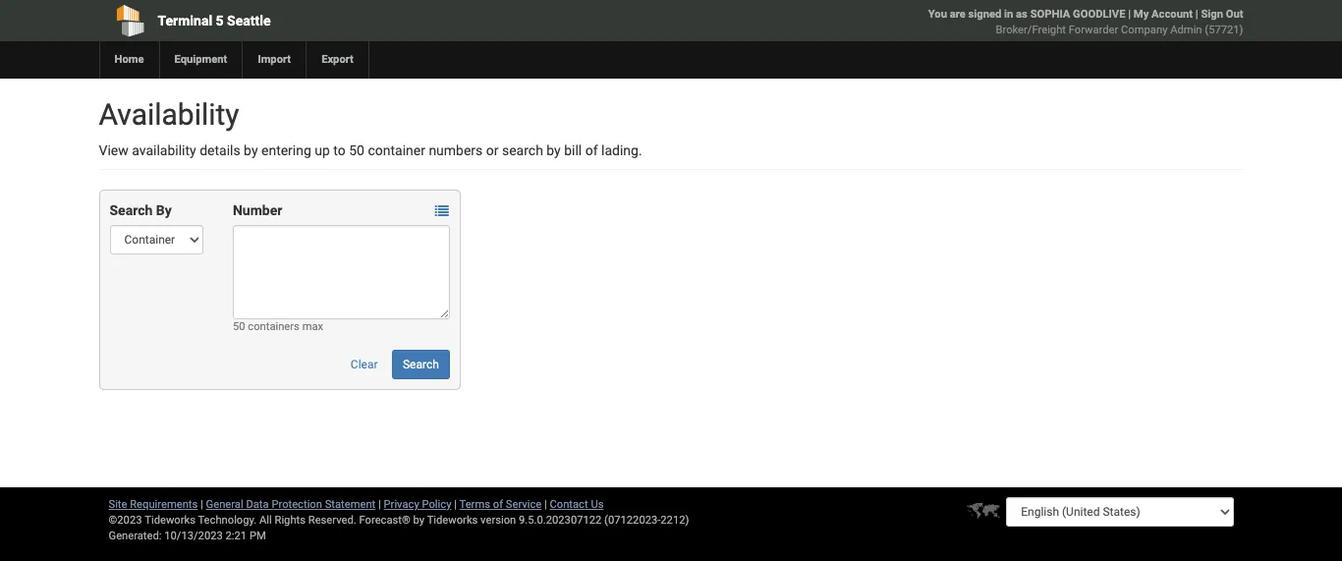 Task type: describe. For each thing, give the bounding box(es) containing it.
pm
[[250, 530, 266, 542]]

home link
[[99, 41, 159, 79]]

bill
[[564, 142, 582, 158]]

clear button
[[340, 350, 389, 379]]

| up 'forecast®'
[[378, 498, 381, 511]]

are
[[950, 8, 966, 21]]

2:21
[[226, 530, 247, 542]]

by inside site requirements | general data protection statement | privacy policy | terms of service | contact us ©2023 tideworks technology. all rights reserved. forecast® by tideworks version 9.5.0.202307122 (07122023-2212) generated: 10/13/2023 2:21 pm
[[413, 514, 425, 527]]

of inside site requirements | general data protection statement | privacy policy | terms of service | contact us ©2023 tideworks technology. all rights reserved. forecast® by tideworks version 9.5.0.202307122 (07122023-2212) generated: 10/13/2023 2:21 pm
[[493, 498, 503, 511]]

equipment link
[[159, 41, 242, 79]]

equipment
[[174, 53, 227, 66]]

us
[[591, 498, 604, 511]]

version
[[481, 514, 516, 527]]

terminal
[[158, 13, 212, 28]]

1 horizontal spatial 50
[[349, 142, 365, 158]]

10/13/2023
[[164, 530, 223, 542]]

privacy
[[384, 498, 419, 511]]

export link
[[306, 41, 368, 79]]

requirements
[[130, 498, 198, 511]]

up
[[315, 142, 330, 158]]

data
[[246, 498, 269, 511]]

9.5.0.202307122
[[519, 514, 602, 527]]

goodlive
[[1073, 8, 1126, 21]]

2 horizontal spatial by
[[547, 142, 561, 158]]

site requirements | general data protection statement | privacy policy | terms of service | contact us ©2023 tideworks technology. all rights reserved. forecast® by tideworks version 9.5.0.202307122 (07122023-2212) generated: 10/13/2023 2:21 pm
[[109, 498, 689, 542]]

2212)
[[661, 514, 689, 527]]

site requirements link
[[109, 498, 198, 511]]

policy
[[422, 498, 452, 511]]

| left general
[[201, 498, 203, 511]]

signed
[[969, 8, 1002, 21]]

view
[[99, 142, 128, 158]]

rights
[[275, 514, 306, 527]]

numbers
[[429, 142, 483, 158]]

(07122023-
[[604, 514, 661, 527]]

statement
[[325, 498, 376, 511]]

©2023 tideworks
[[109, 514, 196, 527]]

admin
[[1171, 24, 1202, 36]]

terms of service link
[[459, 498, 542, 511]]

container
[[368, 142, 425, 158]]

containers
[[248, 320, 300, 333]]

sign
[[1201, 8, 1223, 21]]

5
[[216, 13, 224, 28]]

you are signed in as sophia goodlive | my account | sign out broker/freight forwarder company admin (57721)
[[928, 8, 1244, 36]]

search for search
[[403, 358, 439, 371]]

| up tideworks
[[454, 498, 457, 511]]

technology.
[[198, 514, 257, 527]]

import link
[[242, 41, 306, 79]]



Task type: locate. For each thing, give the bounding box(es) containing it.
protection
[[272, 498, 322, 511]]

availability
[[99, 97, 239, 132]]

1 vertical spatial 50
[[233, 320, 245, 333]]

clear
[[351, 358, 378, 371]]

1 vertical spatial search
[[403, 358, 439, 371]]

1 horizontal spatial search
[[403, 358, 439, 371]]

search
[[502, 142, 543, 158]]

sophia
[[1031, 8, 1071, 21]]

lading.
[[601, 142, 642, 158]]

out
[[1226, 8, 1244, 21]]

service
[[506, 498, 542, 511]]

50
[[349, 142, 365, 158], [233, 320, 245, 333]]

search left by
[[110, 202, 153, 218]]

import
[[258, 53, 291, 66]]

Number text field
[[233, 225, 450, 319]]

| left my
[[1128, 8, 1131, 21]]

view availability details by entering up to 50 container numbers or search by bill of lading.
[[99, 142, 642, 158]]

by down privacy policy link
[[413, 514, 425, 527]]

of right bill
[[585, 142, 598, 158]]

| left sign
[[1196, 8, 1199, 21]]

search by
[[110, 202, 172, 218]]

number
[[233, 202, 282, 218]]

search button
[[392, 350, 450, 379]]

my
[[1134, 8, 1149, 21]]

0 vertical spatial 50
[[349, 142, 365, 158]]

terminal 5 seattle link
[[99, 0, 559, 41]]

0 horizontal spatial of
[[493, 498, 503, 511]]

50 right the to
[[349, 142, 365, 158]]

50 left containers
[[233, 320, 245, 333]]

as
[[1016, 8, 1028, 21]]

1 horizontal spatial by
[[413, 514, 425, 527]]

reserved.
[[308, 514, 356, 527]]

1 horizontal spatial of
[[585, 142, 598, 158]]

contact
[[550, 498, 588, 511]]

all
[[259, 514, 272, 527]]

of
[[585, 142, 598, 158], [493, 498, 503, 511]]

|
[[1128, 8, 1131, 21], [1196, 8, 1199, 21], [201, 498, 203, 511], [378, 498, 381, 511], [454, 498, 457, 511], [544, 498, 547, 511]]

terminal 5 seattle
[[158, 13, 271, 28]]

max
[[302, 320, 323, 333]]

0 horizontal spatial search
[[110, 202, 153, 218]]

search
[[110, 202, 153, 218], [403, 358, 439, 371]]

details
[[200, 142, 240, 158]]

| up 9.5.0.202307122
[[544, 498, 547, 511]]

privacy policy link
[[384, 498, 452, 511]]

export
[[321, 53, 354, 66]]

0 vertical spatial search
[[110, 202, 153, 218]]

by right details
[[244, 142, 258, 158]]

or
[[486, 142, 499, 158]]

home
[[114, 53, 144, 66]]

by
[[156, 202, 172, 218]]

broker/freight
[[996, 24, 1066, 36]]

of up version
[[493, 498, 503, 511]]

availability
[[132, 142, 196, 158]]

forecast®
[[359, 514, 411, 527]]

terms
[[459, 498, 490, 511]]

sign out link
[[1201, 8, 1244, 21]]

search right clear
[[403, 358, 439, 371]]

0 horizontal spatial 50
[[233, 320, 245, 333]]

site
[[109, 498, 127, 511]]

seattle
[[227, 13, 271, 28]]

contact us link
[[550, 498, 604, 511]]

0 horizontal spatial by
[[244, 142, 258, 158]]

search inside button
[[403, 358, 439, 371]]

0 vertical spatial of
[[585, 142, 598, 158]]

company
[[1121, 24, 1168, 36]]

general data protection statement link
[[206, 498, 376, 511]]

search for search by
[[110, 202, 153, 218]]

to
[[333, 142, 346, 158]]

by
[[244, 142, 258, 158], [547, 142, 561, 158], [413, 514, 425, 527]]

you
[[928, 8, 947, 21]]

generated:
[[109, 530, 162, 542]]

1 vertical spatial of
[[493, 498, 503, 511]]

forwarder
[[1069, 24, 1119, 36]]

general
[[206, 498, 243, 511]]

50 containers max
[[233, 320, 323, 333]]

show list image
[[435, 205, 449, 218]]

my account link
[[1134, 8, 1193, 21]]

entering
[[261, 142, 311, 158]]

by left bill
[[547, 142, 561, 158]]

account
[[1152, 8, 1193, 21]]

(57721)
[[1205, 24, 1244, 36]]

tideworks
[[427, 514, 478, 527]]

in
[[1004, 8, 1014, 21]]



Task type: vqa. For each thing, say whether or not it's contained in the screenshot.
Site Requirements | General Data Protection Statement | Privacy Policy | Terms Of Service | Contact Us ©2023 Tideworks Technology. All Rights Reserved. Forecast® By Tideworks Version 9.5.0.202307122 (07122023-2212) Generated: 10/13/2023 2:02 Pm
no



